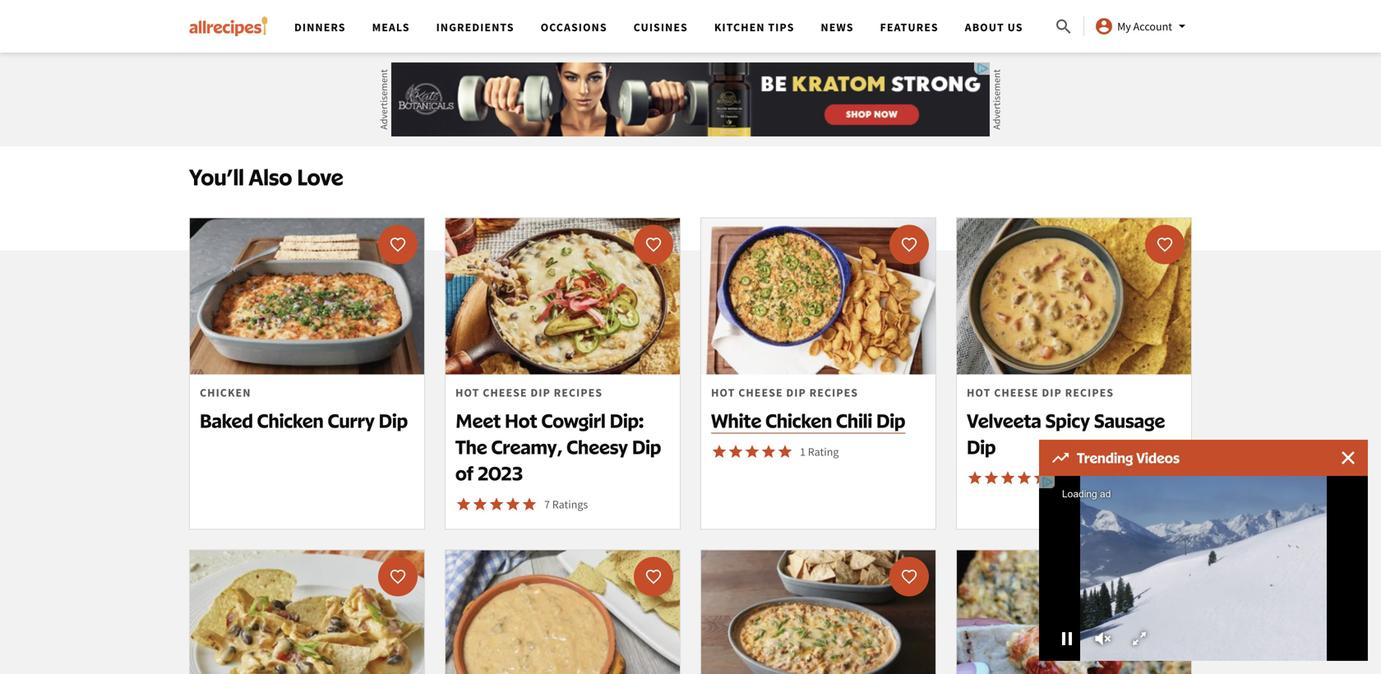 Task type: describe. For each thing, give the bounding box(es) containing it.
save recipe image for 'high angle looking at a place of tortilla chips, topped with chicken nacho dip with black beans and green onions' image
[[390, 569, 406, 585]]

dip inside meet hot cowgirl dip: the creamy, cheesy dip of 2023
[[632, 435, 661, 459]]

tips
[[768, 20, 795, 35]]

white
[[711, 409, 762, 432]]

spicy
[[1046, 409, 1090, 432]]

chicken for curry
[[257, 409, 324, 432]]

1
[[800, 444, 806, 459]]

you'll
[[189, 163, 244, 191]]

oval platter full of a sausage and cheese dip topped with sliced green onions image
[[701, 550, 936, 674]]

meals
[[372, 20, 410, 35]]

save recipe image for the pale gray rectangular casserole dish with baked chicken curry dip sprinkled with jalapenos and red onion on a board with crackers image
[[390, 236, 406, 253]]

save recipe image for cheese dip with tortilla chips image
[[645, 569, 662, 585]]

also
[[249, 163, 292, 191]]

you'll also love
[[189, 163, 343, 191]]

7
[[544, 497, 550, 512]]

kitchen
[[714, 20, 765, 35]]

cuisines
[[634, 20, 688, 35]]

84
[[1056, 471, 1067, 485]]

7 ratings
[[544, 497, 588, 512]]

account
[[1134, 19, 1173, 34]]

of
[[456, 461, 474, 485]]

unmute button group
[[1085, 627, 1122, 651]]

ratings for cowgirl
[[552, 497, 588, 512]]

love
[[297, 163, 343, 191]]

search image
[[1054, 17, 1074, 37]]

about
[[965, 20, 1005, 35]]

video player application
[[1039, 476, 1368, 661]]

sausage
[[1094, 409, 1165, 432]]

dinners link
[[294, 20, 346, 35]]

save recipe image for white chicken chili dip garnished with sliced jalapenos image
[[901, 236, 918, 253]]

my
[[1118, 19, 1131, 34]]

dip for baked chicken curry dip
[[379, 409, 408, 432]]

about us link
[[965, 20, 1023, 35]]

hot
[[505, 409, 537, 432]]

trending
[[1077, 449, 1133, 467]]

ingredients
[[436, 20, 514, 35]]

news link
[[821, 20, 854, 35]]

home image
[[189, 16, 268, 36]]

dip for white chicken chili dip
[[877, 409, 906, 432]]

rating
[[808, 444, 839, 459]]

chili
[[836, 409, 873, 432]]

dip:
[[610, 409, 644, 432]]

features link
[[880, 20, 939, 35]]

news
[[821, 20, 854, 35]]

hot cowgirl dip image
[[446, 218, 680, 375]]

videos
[[1136, 449, 1180, 467]]

baked feta dip with tomato topping in cast iron pan image
[[957, 550, 1191, 674]]

pale gray rectangular casserole dish with baked chicken curry dip sprinkled with jalapenos and red onion on a board with crackers image
[[190, 218, 424, 375]]

kitchen tips link
[[714, 20, 795, 35]]



Task type: vqa. For each thing, say whether or not it's contained in the screenshot.


Task type: locate. For each thing, give the bounding box(es) containing it.
velveeta spicy sausage dip
[[967, 409, 1165, 459]]

chicken
[[257, 409, 324, 432], [766, 409, 832, 432]]

us
[[1008, 20, 1023, 35]]

1 rating
[[800, 444, 839, 459]]

meet
[[456, 409, 501, 432]]

1 horizontal spatial save recipe image
[[1157, 236, 1173, 253]]

white chicken chili dip garnished with sliced jalapenos image
[[701, 218, 936, 375]]

dinners
[[294, 20, 346, 35]]

close image
[[1342, 451, 1355, 465]]

cheesy
[[567, 435, 628, 459]]

navigation containing dinners
[[281, 0, 1054, 53]]

1 horizontal spatial ratings
[[1070, 471, 1105, 485]]

dip down velveeta
[[967, 435, 996, 459]]

ratings right the 84
[[1070, 471, 1105, 485]]

my account button
[[1095, 16, 1192, 36]]

dip right chili
[[877, 409, 906, 432]]

meals link
[[372, 20, 410, 35]]

save recipe image for 'baked feta dip with tomato topping in cast iron pan' image
[[1157, 569, 1173, 585]]

white chicken chili dip
[[711, 409, 906, 432]]

2 save recipe image from the left
[[1157, 236, 1173, 253]]

star image
[[711, 444, 728, 460], [728, 444, 744, 460], [777, 444, 793, 460], [983, 470, 1000, 486], [1000, 470, 1016, 486]]

ratings
[[1070, 471, 1105, 485], [552, 497, 588, 512]]

navigation
[[281, 0, 1054, 53]]

save recipe image inside baked chicken curry dip link
[[390, 236, 406, 253]]

ratings for sausage
[[1070, 471, 1105, 485]]

save recipe image for oval platter full of a sausage and cheese dip topped with sliced green onions image
[[901, 569, 918, 585]]

save recipe image for velveeta spicy sausage dip
[[1157, 236, 1173, 253]]

the
[[456, 435, 487, 459]]

baked
[[200, 409, 253, 432]]

ratings right 7
[[552, 497, 588, 512]]

curry
[[328, 409, 375, 432]]

1 vertical spatial ratings
[[552, 497, 588, 512]]

features
[[880, 20, 939, 35]]

dip inside velveeta spicy sausage dip
[[967, 435, 996, 459]]

occasions link
[[541, 20, 607, 35]]

cheese dip with tortilla chips image
[[446, 550, 680, 674]]

1 save recipe image from the left
[[645, 236, 662, 253]]

0 horizontal spatial chicken
[[257, 409, 324, 432]]

meet hot cowgirl dip: the creamy, cheesy dip of 2023
[[456, 409, 661, 485]]

advertisement element
[[292, 0, 1090, 124], [391, 62, 990, 136]]

0 vertical spatial ratings
[[1070, 471, 1105, 485]]

baked chicken curry dip link
[[189, 218, 425, 530]]

save recipe image for meet hot cowgirl dip: the creamy, cheesy dip of 2023
[[645, 236, 662, 253]]

ingredients link
[[436, 20, 514, 35]]

velveeta
[[967, 409, 1042, 432]]

creamy,
[[491, 435, 563, 459]]

cowgirl
[[541, 409, 606, 432]]

dip
[[379, 409, 408, 432], [877, 409, 906, 432], [632, 435, 661, 459], [967, 435, 996, 459]]

1 chicken from the left
[[257, 409, 324, 432]]

2 chicken from the left
[[766, 409, 832, 432]]

chicken for chili
[[766, 409, 832, 432]]

chicken left curry
[[257, 409, 324, 432]]

account image
[[1095, 16, 1114, 36]]

1 horizontal spatial chicken
[[766, 409, 832, 432]]

baked chicken curry dip
[[200, 409, 408, 432]]

star image
[[744, 444, 761, 460], [761, 444, 777, 460], [967, 470, 983, 486], [1016, 470, 1033, 486], [1033, 470, 1049, 486], [456, 496, 472, 513], [472, 496, 488, 513], [488, 496, 505, 513], [505, 496, 521, 513], [521, 496, 538, 513]]

0 horizontal spatial ratings
[[552, 497, 588, 512]]

save recipe image
[[645, 236, 662, 253], [1157, 236, 1173, 253]]

dip for velveeta spicy sausage dip
[[967, 435, 996, 459]]

0 horizontal spatial save recipe image
[[645, 236, 662, 253]]

save recipe image
[[390, 236, 406, 253], [901, 236, 918, 253], [390, 569, 406, 585], [645, 569, 662, 585], [901, 569, 918, 585], [1157, 569, 1173, 585]]

about us
[[965, 20, 1023, 35]]

trending image
[[1053, 453, 1069, 463]]

trending videos
[[1077, 449, 1180, 467]]

occasions
[[541, 20, 607, 35]]

my account
[[1118, 19, 1173, 34]]

cuisines link
[[634, 20, 688, 35]]

kitchen tips
[[714, 20, 795, 35]]

overhead view on a bowl of velveeta spicy sausage dip with tortilla chips surrounding image
[[957, 218, 1191, 375]]

84 ratings
[[1056, 471, 1105, 485]]

dip down dip:
[[632, 435, 661, 459]]

caret_down image
[[1173, 16, 1192, 36]]

dip right curry
[[379, 409, 408, 432]]

2023
[[478, 461, 523, 485]]

high angle looking at a place of tortilla chips, topped with chicken nacho dip with black beans and green onions image
[[190, 550, 424, 674]]

chicken up 1
[[766, 409, 832, 432]]



